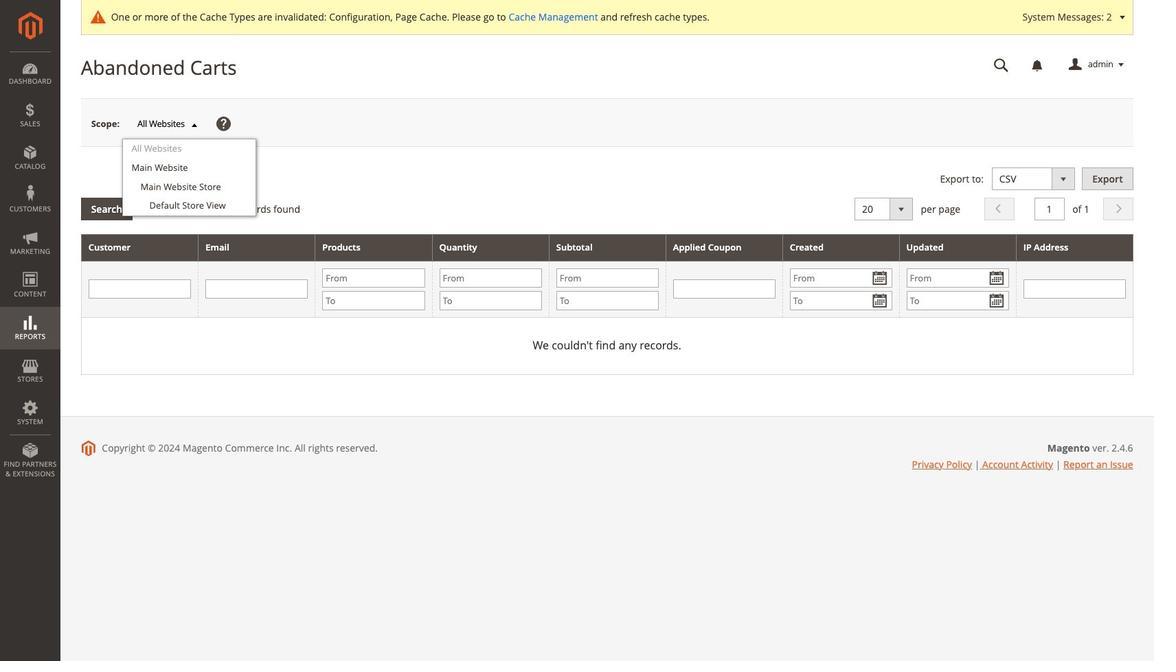 Task type: locate. For each thing, give the bounding box(es) containing it.
None text field
[[984, 53, 1019, 77], [206, 280, 308, 299], [1024, 280, 1126, 299], [984, 53, 1019, 77], [206, 280, 308, 299], [1024, 280, 1126, 299]]

4 to text field from the left
[[907, 291, 1009, 310]]

from text field for 4th to text box from the left
[[907, 269, 1009, 288]]

5 from text field from the left
[[907, 269, 1009, 288]]

To text field
[[322, 291, 425, 310], [439, 291, 542, 310], [790, 291, 892, 310], [907, 291, 1009, 310]]

From text field
[[322, 269, 425, 288], [439, 269, 542, 288], [556, 269, 659, 288], [790, 269, 892, 288], [907, 269, 1009, 288]]

4 from text field from the left
[[790, 269, 892, 288]]

3 to text field from the left
[[790, 291, 892, 310]]

2 from text field from the left
[[439, 269, 542, 288]]

from text field for 1st to text box from the left
[[322, 269, 425, 288]]

2 to text field from the left
[[439, 291, 542, 310]]

To text field
[[556, 291, 659, 310]]

1 from text field from the left
[[322, 269, 425, 288]]

menu bar
[[0, 52, 60, 486]]

None text field
[[1034, 198, 1065, 221], [88, 280, 191, 299], [673, 280, 775, 299], [1034, 198, 1065, 221], [88, 280, 191, 299], [673, 280, 775, 299]]

3 from text field from the left
[[556, 269, 659, 288]]



Task type: vqa. For each thing, say whether or not it's contained in the screenshot.
4th From text field
yes



Task type: describe. For each thing, give the bounding box(es) containing it.
magento admin panel image
[[18, 12, 42, 40]]

from text field for to text field
[[556, 269, 659, 288]]

1 to text field from the left
[[322, 291, 425, 310]]

from text field for 3rd to text box from left
[[790, 269, 892, 288]]

from text field for 2nd to text box from left
[[439, 269, 542, 288]]



